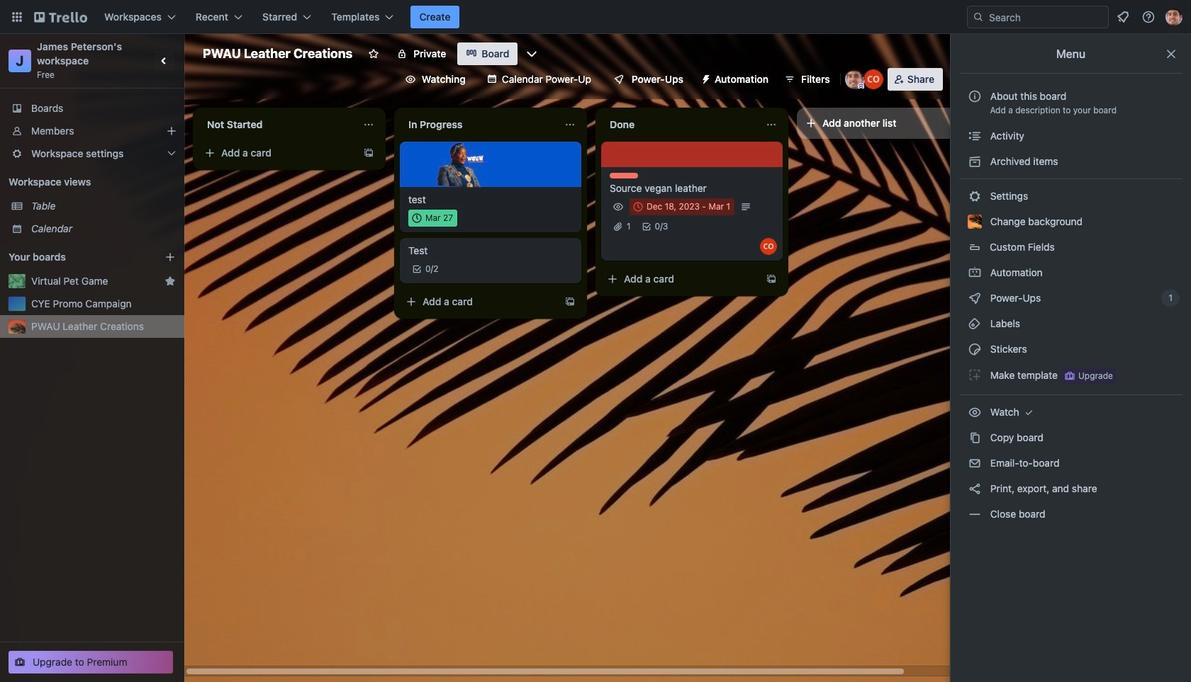 Task type: vqa. For each thing, say whether or not it's contained in the screenshot.
'special'
no



Task type: describe. For each thing, give the bounding box(es) containing it.
color: bold red, title: "sourcing" element
[[610, 173, 638, 179]]

this member is an admin of this board. image
[[858, 83, 864, 89]]

starred icon image
[[165, 276, 176, 287]]

your boards with 3 items element
[[9, 249, 143, 266]]

star or unstar board image
[[368, 48, 380, 60]]

add board image
[[165, 252, 176, 263]]

2 vertical spatial create from template… image
[[565, 296, 576, 308]]

Board name text field
[[196, 43, 360, 65]]

search image
[[973, 11, 984, 23]]

christina overa (christinaovera) image
[[864, 70, 884, 89]]

0 vertical spatial james peterson (jamespeterson93) image
[[1166, 9, 1183, 26]]

customize views image
[[525, 47, 539, 61]]

open information menu image
[[1142, 10, 1156, 24]]

workspace navigation collapse icon image
[[155, 51, 174, 71]]



Task type: locate. For each thing, give the bounding box(es) containing it.
1 vertical spatial james peterson (jamespeterson93) image
[[845, 70, 865, 89]]

None checkbox
[[408, 210, 458, 227]]

https://media2.giphy.com/media/vhqa3tryiebmkd5qih/100w.gif?cid=ad960664tuux3ictzc2l4kkstlpkpgfee3kg7e05hcw8694d&ep=v1_stickers_search&rid=100w.gif&ct=s image
[[437, 140, 485, 189]]

0 notifications image
[[1115, 9, 1132, 26]]

None checkbox
[[630, 199, 735, 216]]

Search field
[[967, 6, 1109, 28]]

primary element
[[0, 0, 1191, 34]]

1 vertical spatial create from template… image
[[766, 274, 777, 285]]

1 horizontal spatial create from template… image
[[565, 296, 576, 308]]

sm image
[[695, 68, 715, 88], [968, 129, 982, 143], [968, 368, 982, 382], [968, 431, 982, 445], [968, 482, 982, 496], [968, 508, 982, 522]]

0 vertical spatial create from template… image
[[363, 148, 374, 159]]

james peterson (jamespeterson93) image
[[1166, 9, 1183, 26], [845, 70, 865, 89]]

create from template… image
[[363, 148, 374, 159], [766, 274, 777, 285], [565, 296, 576, 308]]

None text field
[[199, 113, 357, 136], [400, 113, 559, 136], [601, 113, 760, 136], [199, 113, 357, 136], [400, 113, 559, 136], [601, 113, 760, 136]]

sm image
[[968, 155, 982, 169], [968, 189, 982, 204], [968, 266, 982, 280], [968, 291, 982, 306], [968, 317, 982, 331], [968, 343, 982, 357], [968, 406, 982, 420], [1022, 406, 1036, 420], [968, 457, 982, 471]]

0 horizontal spatial create from template… image
[[363, 148, 374, 159]]

back to home image
[[34, 6, 87, 28]]

0 horizontal spatial james peterson (jamespeterson93) image
[[845, 70, 865, 89]]

christina overa (christinaovera) image
[[760, 238, 777, 255]]

2 horizontal spatial create from template… image
[[766, 274, 777, 285]]

1 horizontal spatial james peterson (jamespeterson93) image
[[1166, 9, 1183, 26]]



